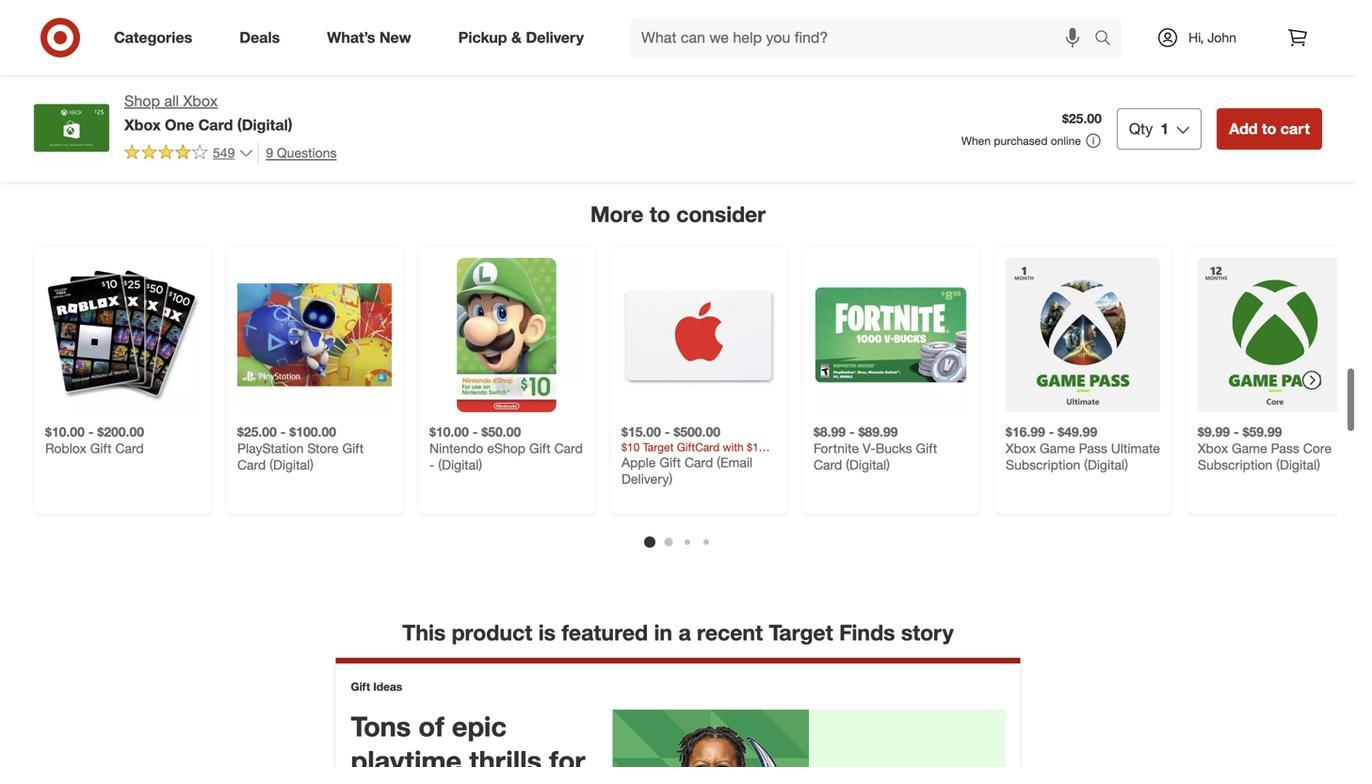 Task type: locate. For each thing, give the bounding box(es) containing it.
1 vertical spatial apple
[[622, 455, 656, 471]]

xbox inside $9.99 - $59.99 xbox game pass core subscription (digital)
[[1198, 441, 1228, 457]]

cart inside 'apple watch series 8 gps aluminum case with sport band add to cart'
[[861, 47, 883, 61]]

card right the eshop
[[554, 441, 583, 457]]

549 link
[[124, 142, 254, 165]]

(email
[[717, 455, 753, 471]]

core
[[1304, 441, 1332, 457]]

target
[[769, 620, 833, 646]]

card down $500.00
[[685, 455, 713, 471]]

one
[[165, 116, 194, 134]]

$10.00 inside the $10.00 - $50.00 nintendo eshop gift card - (digital)
[[430, 424, 469, 441]]

apple inside 'apple watch series 8 gps aluminum case with sport band add to cart'
[[814, 0, 848, 11]]

xbox left $59.99
[[1198, 441, 1228, 457]]

deals link
[[223, 17, 304, 58]]

card up 549
[[198, 116, 233, 134]]

subscription for $16.99
[[1006, 457, 1081, 474]]

xbox
[[183, 92, 218, 110], [124, 116, 161, 134], [1006, 441, 1036, 457], [1198, 441, 1228, 457]]

$25.00 left "$100.00"
[[237, 424, 277, 441]]

game inside $16.99 - $49.99 xbox game pass ultimate subscription (digital)
[[1040, 441, 1076, 457]]

to
[[78, 47, 89, 61], [463, 47, 473, 61], [655, 47, 666, 61], [847, 47, 858, 61], [1039, 47, 1050, 61], [1262, 119, 1277, 138], [650, 201, 671, 227]]

shop all xbox xbox one card  (digital)
[[124, 92, 293, 134]]

subscription inside $9.99 - $59.99 xbox game pass core subscription (digital)
[[1198, 457, 1273, 474]]

$25.00 inside '$25.00 - $100.00 playstation store gift card (digital)'
[[237, 424, 277, 441]]

shop
[[124, 92, 160, 110]]

apple down $15.00
[[622, 455, 656, 471]]

- inside '$25.00 - $100.00 playstation store gift card (digital)'
[[280, 424, 286, 441]]

xbox down shop
[[124, 116, 161, 134]]

1 game from the left
[[1040, 441, 1076, 457]]

- left $50.00
[[473, 424, 478, 441]]

$10.00
[[45, 424, 85, 441], [430, 424, 469, 441]]

gift right bucks
[[916, 441, 938, 457]]

1 horizontal spatial apple
[[814, 0, 848, 11]]

card
[[198, 116, 233, 134], [115, 441, 144, 457], [554, 441, 583, 457], [685, 455, 713, 471], [237, 457, 266, 474], [814, 457, 842, 474]]

$10.00 inside $10.00 - $200.00 roblox gift card
[[45, 424, 85, 441]]

$10.00 left $200.00
[[45, 424, 85, 441]]

- for $50.00
[[473, 424, 478, 441]]

new
[[379, 28, 411, 47]]

gift ideas
[[351, 680, 402, 694]]

0 horizontal spatial pass
[[1079, 441, 1108, 457]]

0 horizontal spatial game
[[1040, 441, 1076, 457]]

(digital) down $49.99
[[1084, 457, 1128, 474]]

apple inside apple gift card (email delivery)
[[622, 455, 656, 471]]

subscription inside $16.99 - $49.99 xbox game pass ultimate subscription (digital)
[[1006, 457, 1081, 474]]

consider
[[677, 201, 766, 227]]

- right $8.99
[[850, 424, 855, 441]]

roblox
[[45, 441, 87, 457]]

add
[[54, 47, 75, 61], [438, 47, 459, 61], [630, 47, 652, 61], [822, 47, 844, 61], [1015, 47, 1036, 61], [1230, 119, 1258, 138]]

(digital) down $59.99
[[1277, 457, 1321, 474]]

2 game from the left
[[1232, 441, 1268, 457]]

subscription down $9.99
[[1198, 457, 1273, 474]]

add inside 'apple watch series 8 gps aluminum case with sport band add to cart'
[[822, 47, 844, 61]]

xbox inside $16.99 - $49.99 xbox game pass ultimate subscription (digital)
[[1006, 441, 1036, 457]]

- for $59.99
[[1234, 424, 1239, 441]]

- right $15.00
[[665, 424, 670, 441]]

ultimate
[[1111, 441, 1161, 457]]

2 $10.00 from the left
[[430, 424, 469, 441]]

(digital) inside the $10.00 - $50.00 nintendo eshop gift card - (digital)
[[438, 457, 482, 474]]

xbox for $16.99
[[1006, 441, 1036, 457]]

- left $200.00
[[88, 424, 94, 441]]

to inside 'apple watch series 8 gps aluminum case with sport band add to cart'
[[847, 47, 858, 61]]

0 horizontal spatial apple
[[622, 455, 656, 471]]

this product is featured in a recent target finds story
[[403, 620, 954, 646]]

- right $9.99
[[1234, 424, 1239, 441]]

pass
[[1079, 441, 1108, 457], [1271, 441, 1300, 457]]

apple for gps
[[814, 0, 848, 11]]

card left 'store'
[[237, 457, 266, 474]]

$25.00
[[1063, 110, 1102, 127], [237, 424, 277, 441]]

xbox for $9.99
[[1198, 441, 1228, 457]]

(digital)
[[237, 116, 293, 134], [270, 457, 314, 474], [438, 457, 482, 474], [846, 457, 890, 474], [1084, 457, 1128, 474], [1277, 457, 1321, 474]]

apple up sport
[[814, 0, 848, 11]]

in
[[654, 620, 673, 646]]

card inside $8.99 - $89.99 fortnite v-bucks gift card (digital)
[[814, 457, 842, 474]]

recent
[[697, 620, 763, 646]]

pass inside $16.99 - $49.99 xbox game pass ultimate subscription (digital)
[[1079, 441, 1108, 457]]

1 horizontal spatial pass
[[1271, 441, 1300, 457]]

playtime
[[351, 744, 462, 768]]

$15.00
[[622, 424, 661, 441]]

image of xbox one card  (digital) image
[[34, 90, 109, 166]]

(digital) inside $9.99 - $59.99 xbox game pass core subscription (digital)
[[1277, 457, 1321, 474]]

(digital) inside $8.99 - $89.99 fortnite v-bucks gift card (digital)
[[846, 457, 890, 474]]

nintendo eshop gift card - (digital) image
[[430, 258, 584, 413]]

gift right roblox
[[90, 441, 112, 457]]

gift down $15.00 - $500.00
[[660, 455, 681, 471]]

1 $10.00 from the left
[[45, 424, 85, 441]]

questions
[[277, 144, 337, 161]]

(digital) inside shop all xbox xbox one card  (digital)
[[237, 116, 293, 134]]

0 horizontal spatial subscription
[[1006, 457, 1081, 474]]

apple gift card (email delivery) image
[[622, 258, 776, 413]]

1 vertical spatial $25.00
[[237, 424, 277, 441]]

product
[[452, 620, 533, 646]]

- left "$100.00"
[[280, 424, 286, 441]]

subscription
[[1006, 457, 1081, 474], [1198, 457, 1273, 474]]

tons
[[351, 710, 411, 744]]

a
[[679, 620, 691, 646]]

1 horizontal spatial $10.00
[[430, 424, 469, 441]]

2 pass from the left
[[1271, 441, 1300, 457]]

tons of epic playtime thrills fo
[[351, 710, 586, 768]]

more to consider
[[591, 201, 766, 227]]

(digital) up 9
[[237, 116, 293, 134]]

store
[[307, 441, 339, 457]]

1 pass from the left
[[1079, 441, 1108, 457]]

(digital) for $16.99 - $49.99 xbox game pass ultimate subscription (digital)
[[1084, 457, 1128, 474]]

0 vertical spatial apple
[[814, 0, 848, 11]]

$25.00 - $100.00 playstation store gift card (digital)
[[237, 424, 364, 474]]

$10.00 - $200.00 roblox gift card
[[45, 424, 144, 457]]

game left ultimate
[[1040, 441, 1076, 457]]

549
[[213, 144, 235, 161]]

cart
[[92, 47, 114, 61], [477, 47, 499, 61], [669, 47, 691, 61], [861, 47, 883, 61], [1053, 47, 1075, 61], [1281, 119, 1310, 138]]

gift
[[90, 441, 112, 457], [342, 441, 364, 457], [529, 441, 551, 457], [916, 441, 938, 457], [660, 455, 681, 471], [351, 680, 370, 694]]

search
[[1086, 30, 1131, 49]]

online
[[1051, 134, 1081, 148]]

pass left 'core'
[[1271, 441, 1300, 457]]

- inside $16.99 - $49.99 xbox game pass ultimate subscription (digital)
[[1049, 424, 1055, 441]]

add to cart button
[[45, 39, 123, 69], [430, 39, 507, 69], [622, 39, 699, 69], [814, 39, 891, 69], [1006, 39, 1084, 69], [1217, 108, 1323, 150]]

&
[[512, 28, 522, 47]]

game right $9.99
[[1232, 441, 1268, 457]]

- for $200.00
[[88, 424, 94, 441]]

(digital) down "$100.00"
[[270, 457, 314, 474]]

0 horizontal spatial $10.00
[[45, 424, 85, 441]]

this
[[403, 620, 446, 646]]

$8.99
[[814, 424, 846, 441]]

$25.00 up online
[[1063, 110, 1102, 127]]

aluminum
[[845, 11, 904, 28]]

2 subscription from the left
[[1198, 457, 1273, 474]]

- inside $10.00 - $200.00 roblox gift card
[[88, 424, 94, 441]]

all
[[164, 92, 179, 110]]

$10.00 - $50.00 nintendo eshop gift card - (digital)
[[430, 424, 583, 474]]

- for $49.99
[[1049, 424, 1055, 441]]

1 subscription from the left
[[1006, 457, 1081, 474]]

card down $8.99
[[814, 457, 842, 474]]

(digital) inside $16.99 - $49.99 xbox game pass ultimate subscription (digital)
[[1084, 457, 1128, 474]]

card inside $10.00 - $200.00 roblox gift card
[[115, 441, 144, 457]]

subscription down '$16.99'
[[1006, 457, 1081, 474]]

delivery
[[526, 28, 584, 47]]

(digital) inside '$25.00 - $100.00 playstation store gift card (digital)'
[[270, 457, 314, 474]]

0 vertical spatial $25.00
[[1063, 110, 1102, 127]]

$500.00
[[674, 424, 721, 441]]

gift inside the $10.00 - $50.00 nintendo eshop gift card - (digital)
[[529, 441, 551, 457]]

pass inside $9.99 - $59.99 xbox game pass core subscription (digital)
[[1271, 441, 1300, 457]]

john
[[1208, 29, 1237, 46]]

(digital) down the $89.99
[[846, 457, 890, 474]]

1 horizontal spatial subscription
[[1198, 457, 1273, 474]]

delivery)
[[622, 471, 673, 488]]

pickup
[[458, 28, 507, 47]]

$10.00 left $50.00
[[430, 424, 469, 441]]

game for $59.99
[[1232, 441, 1268, 457]]

roblox gift card image
[[45, 258, 200, 413]]

xbox right all
[[183, 92, 218, 110]]

(digital) left the eshop
[[438, 457, 482, 474]]

(digital) for $8.99 - $89.99 fortnite v-bucks gift card (digital)
[[846, 457, 890, 474]]

gift right 'store'
[[342, 441, 364, 457]]

sport
[[814, 28, 847, 44]]

gift right the eshop
[[529, 441, 551, 457]]

- left $49.99
[[1049, 424, 1055, 441]]

add to cart
[[54, 47, 114, 61], [438, 47, 499, 61], [630, 47, 691, 61], [1015, 47, 1075, 61], [1230, 119, 1310, 138]]

- inside $8.99 - $89.99 fortnite v-bucks gift card (digital)
[[850, 424, 855, 441]]

0 horizontal spatial $25.00
[[237, 424, 277, 441]]

1 horizontal spatial game
[[1232, 441, 1268, 457]]

-
[[88, 424, 94, 441], [280, 424, 286, 441], [473, 424, 478, 441], [665, 424, 670, 441], [850, 424, 855, 441], [1049, 424, 1055, 441], [1234, 424, 1239, 441], [430, 457, 435, 474]]

apple watch series 8 gps aluminum case with sport band link
[[814, 0, 968, 44]]

game for $49.99
[[1040, 441, 1076, 457]]

gift inside '$25.00 - $100.00 playstation store gift card (digital)'
[[342, 441, 364, 457]]

game inside $9.99 - $59.99 xbox game pass core subscription (digital)
[[1232, 441, 1268, 457]]

thrills
[[469, 744, 542, 768]]

categories
[[114, 28, 192, 47]]

$10.00 for roblox gift card
[[45, 424, 85, 441]]

xbox left $49.99
[[1006, 441, 1036, 457]]

1 horizontal spatial $25.00
[[1063, 110, 1102, 127]]

card right roblox
[[115, 441, 144, 457]]

- inside $9.99 - $59.99 xbox game pass core subscription (digital)
[[1234, 424, 1239, 441]]

card inside the $10.00 - $50.00 nintendo eshop gift card - (digital)
[[554, 441, 583, 457]]

pass left ultimate
[[1079, 441, 1108, 457]]



Task type: describe. For each thing, give the bounding box(es) containing it.
bucks
[[876, 441, 912, 457]]

nintendo
[[430, 441, 484, 457]]

playstation
[[237, 441, 304, 457]]

epic
[[452, 710, 507, 744]]

featured
[[562, 620, 648, 646]]

gps
[[814, 11, 841, 28]]

pickup & delivery link
[[442, 17, 608, 58]]

ideas
[[373, 680, 402, 694]]

when purchased online
[[962, 134, 1081, 148]]

$100.00
[[290, 424, 336, 441]]

9 questions link
[[258, 142, 337, 164]]

pickup & delivery
[[458, 28, 584, 47]]

band
[[851, 28, 882, 44]]

9
[[266, 144, 273, 161]]

card inside '$25.00 - $100.00 playstation store gift card (digital)'
[[237, 457, 266, 474]]

deals
[[239, 28, 280, 47]]

finds
[[839, 620, 895, 646]]

search button
[[1086, 17, 1131, 62]]

gift left ideas
[[351, 680, 370, 694]]

xbox game pass core subscription (digital) image
[[1198, 258, 1353, 413]]

gift inside apple gift card (email delivery)
[[660, 455, 681, 471]]

9 questions
[[266, 144, 337, 161]]

hi,
[[1189, 29, 1204, 46]]

$16.99 - $49.99 xbox game pass ultimate subscription (digital)
[[1006, 424, 1161, 474]]

- for $89.99
[[850, 424, 855, 441]]

$50.00
[[482, 424, 521, 441]]

$200.00
[[97, 424, 144, 441]]

$59.99
[[1243, 424, 1283, 441]]

$89.99
[[859, 424, 898, 441]]

apple for delivery)
[[622, 455, 656, 471]]

- for $500.00
[[665, 424, 670, 441]]

pass for $16.99 - $49.99
[[1079, 441, 1108, 457]]

eshop
[[487, 441, 526, 457]]

qty 1
[[1129, 119, 1169, 138]]

case
[[907, 11, 938, 28]]

- for $100.00
[[280, 424, 286, 441]]

- left the eshop
[[430, 457, 435, 474]]

pass for $9.99 - $59.99
[[1271, 441, 1300, 457]]

$49.99
[[1058, 424, 1098, 441]]

hi, john
[[1189, 29, 1237, 46]]

8
[[934, 0, 941, 11]]

card inside shop all xbox xbox one card  (digital)
[[198, 116, 233, 134]]

xbox game pass ultimate subscription (digital) image
[[1006, 258, 1161, 413]]

more
[[591, 201, 644, 227]]

tons of epic playtime thrills for kiddos. image
[[613, 710, 1006, 768]]

fortnite
[[814, 441, 859, 457]]

$16.99
[[1006, 424, 1046, 441]]

$25.00 for $25.00
[[1063, 110, 1102, 127]]

card inside apple gift card (email delivery)
[[685, 455, 713, 471]]

qty
[[1129, 119, 1153, 138]]

gift inside $8.99 - $89.99 fortnite v-bucks gift card (digital)
[[916, 441, 938, 457]]

what's
[[327, 28, 375, 47]]

apple watch series 8 gps aluminum case with sport band add to cart
[[814, 0, 966, 61]]

v-
[[863, 441, 876, 457]]

playstation store gift card (digital) image
[[237, 258, 392, 413]]

with
[[941, 11, 966, 28]]

categories link
[[98, 17, 216, 58]]

series
[[893, 0, 930, 11]]

$9.99 - $59.99 xbox game pass core subscription (digital)
[[1198, 424, 1332, 474]]

(digital) for $9.99 - $59.99 xbox game pass core subscription (digital)
[[1277, 457, 1321, 474]]

$15.00 - $500.00
[[622, 424, 721, 441]]

purchased
[[994, 134, 1048, 148]]

story
[[901, 620, 954, 646]]

is
[[539, 620, 556, 646]]

apple gift card (email delivery)
[[622, 455, 753, 488]]

1
[[1161, 119, 1169, 138]]

(digital) for $10.00 - $50.00 nintendo eshop gift card - (digital)
[[438, 457, 482, 474]]

gift inside $10.00 - $200.00 roblox gift card
[[90, 441, 112, 457]]

fortnite v-bucks gift card (digital) image
[[814, 258, 968, 413]]

xbox for shop
[[124, 116, 161, 134]]

what's new link
[[311, 17, 435, 58]]

watch
[[852, 0, 889, 11]]

$25.00 for $25.00 - $100.00 playstation store gift card (digital)
[[237, 424, 277, 441]]

what's new
[[327, 28, 411, 47]]

$10.00 for nintendo eshop gift card - (digital)
[[430, 424, 469, 441]]

What can we help you find? suggestions appear below search field
[[630, 17, 1099, 58]]

$8.99 - $89.99 fortnite v-bucks gift card (digital)
[[814, 424, 938, 474]]

$9.99
[[1198, 424, 1230, 441]]

of
[[419, 710, 444, 744]]

when
[[962, 134, 991, 148]]

subscription for $9.99
[[1198, 457, 1273, 474]]



Task type: vqa. For each thing, say whether or not it's contained in the screenshot.
$500.00
yes



